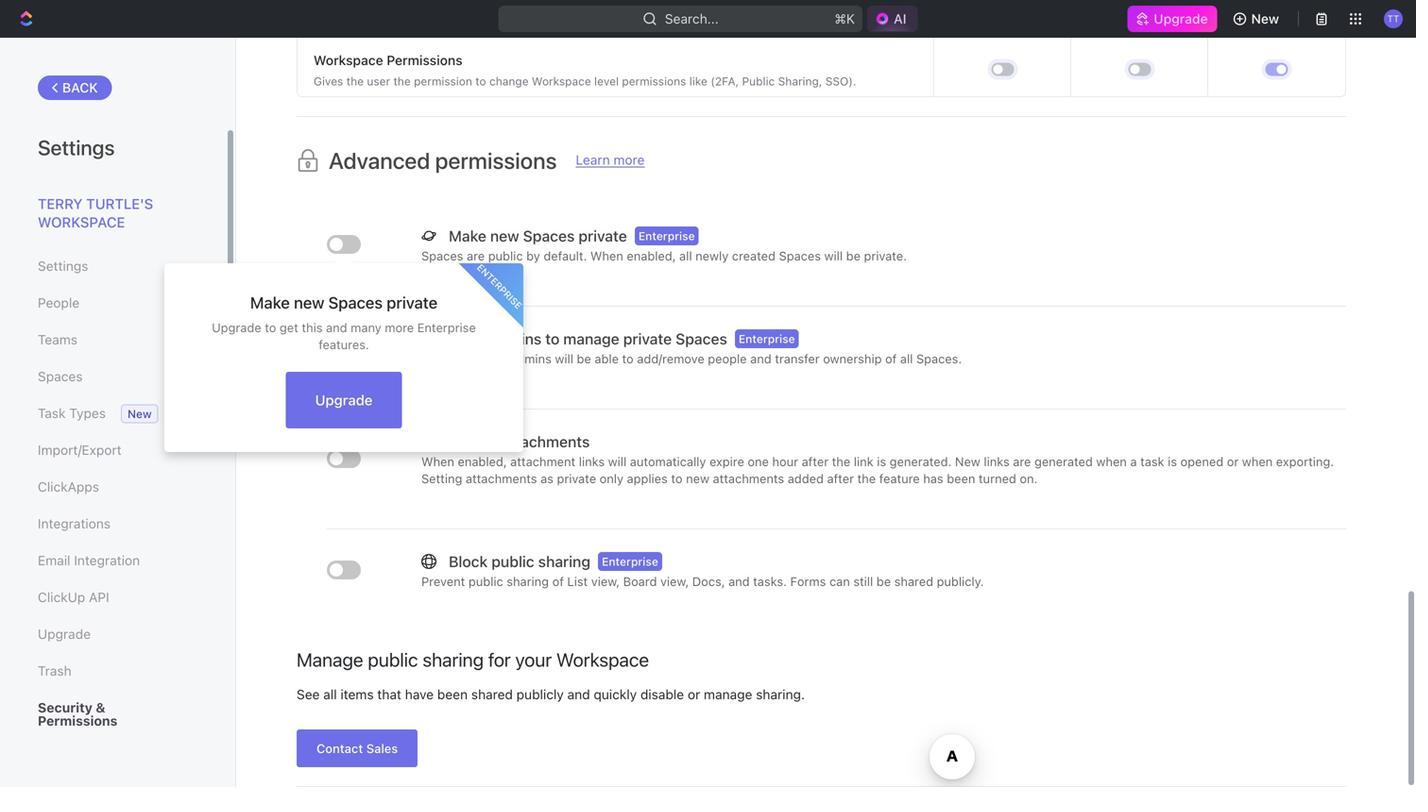 Task type: locate. For each thing, give the bounding box(es) containing it.
default.
[[544, 249, 587, 263]]

new inside settings element
[[128, 408, 152, 421]]

0 vertical spatial permissions
[[622, 75, 686, 88]]

1 vertical spatial admins
[[510, 352, 552, 366]]

is right link
[[877, 455, 886, 469]]

public for of
[[469, 575, 503, 589]]

permission
[[414, 24, 472, 38], [414, 75, 472, 88]]

permission left setup
[[414, 24, 472, 38]]

more inside the make new spaces private upgrade to get this and many more enterprise features.
[[385, 321, 414, 335]]

to right "able"
[[622, 352, 634, 366]]

1 horizontal spatial view,
[[660, 575, 689, 589]]

be left private.
[[846, 249, 861, 263]]

a
[[1130, 455, 1137, 469]]

spaces down teams
[[38, 369, 83, 385]]

2 horizontal spatial new
[[1251, 11, 1279, 26]]

is right task
[[1168, 455, 1177, 469]]

0 vertical spatial or
[[1227, 455, 1239, 469]]

0 vertical spatial enabled,
[[627, 249, 676, 263]]

make down advanced permissions
[[449, 227, 486, 245]]

more right many
[[385, 321, 414, 335]]

that
[[377, 687, 401, 703]]

import/export link
[[38, 435, 188, 467]]

enterprise up spaces are public by default. when enabled, all newly created spaces will be private.
[[639, 229, 695, 243]]

settings up people
[[38, 258, 88, 274]]

public
[[488, 249, 523, 263], [492, 553, 534, 571], [469, 575, 503, 589], [368, 649, 418, 671]]

enterprise left by
[[475, 262, 524, 312]]

many
[[351, 321, 381, 335]]

1 permission from the top
[[414, 24, 472, 38]]

1 vertical spatial after
[[827, 472, 854, 486]]

1 horizontal spatial or
[[1227, 455, 1239, 469]]

when left a
[[1096, 455, 1127, 469]]

after
[[802, 455, 829, 469], [827, 472, 854, 486]]

spaces link
[[38, 361, 188, 393]]

when down allow in the left top of the page
[[421, 352, 454, 366]]

enterprise up "board"
[[602, 555, 658, 569]]

1 horizontal spatial upgrade link
[[286, 372, 402, 429]]

public right block
[[492, 553, 534, 571]]

0 horizontal spatial or
[[688, 687, 700, 703]]

1 horizontal spatial shared
[[894, 575, 933, 589]]

upgrade down clickup
[[38, 627, 91, 642]]

0 horizontal spatial permissions
[[38, 714, 117, 729]]

settings up terry
[[38, 135, 115, 160]]

2 horizontal spatial be
[[877, 575, 891, 589]]

third
[[545, 24, 569, 38]]

learn
[[576, 152, 610, 168]]

admins down the allow admins to manage private spaces
[[510, 352, 552, 366]]

0 horizontal spatial new
[[294, 293, 324, 312]]

0 vertical spatial permission
[[414, 24, 472, 38]]

feature
[[879, 472, 920, 486]]

sharing for of
[[507, 575, 549, 589]]

are up on.
[[1013, 455, 1031, 469]]

learn more link
[[576, 152, 645, 168]]

admins
[[491, 330, 542, 348], [510, 352, 552, 366]]

permissions left like
[[622, 75, 686, 88]]

1 vertical spatial settings
[[38, 258, 88, 274]]

prevent
[[421, 575, 465, 589]]

2 gives from the top
[[314, 75, 343, 88]]

or
[[1227, 455, 1239, 469], [688, 687, 700, 703]]

add/remove
[[637, 352, 705, 366]]

make inside the make new spaces private upgrade to get this and many more enterprise features.
[[250, 293, 290, 312]]

when
[[1096, 455, 1127, 469], [1242, 455, 1273, 469]]

1 horizontal spatial new
[[955, 455, 981, 469]]

1 horizontal spatial links
[[984, 455, 1010, 469]]

been right have
[[437, 687, 468, 703]]

0 vertical spatial are
[[467, 249, 485, 263]]

0 horizontal spatial more
[[385, 321, 414, 335]]

1 horizontal spatial new
[[490, 227, 519, 245]]

be right still
[[877, 575, 891, 589]]

view, right list
[[591, 575, 620, 589]]

teams
[[38, 332, 77, 348]]

2 when from the left
[[1242, 455, 1273, 469]]

permissions
[[622, 75, 686, 88], [435, 147, 557, 174]]

security & permissions link
[[38, 693, 188, 738]]

2 vertical spatial will
[[608, 455, 627, 469]]

people
[[38, 295, 79, 311]]

publicly
[[517, 687, 564, 703]]

1 horizontal spatial been
[[947, 472, 975, 486]]

view, left docs,
[[660, 575, 689, 589]]

2 vertical spatial sharing
[[423, 649, 484, 671]]

1 vertical spatial make
[[250, 293, 290, 312]]

see
[[297, 687, 320, 703]]

2 links from the left
[[984, 455, 1010, 469]]

board
[[623, 575, 657, 589]]

0 vertical spatial new
[[1251, 11, 1279, 26]]

0 horizontal spatial will
[[555, 352, 573, 366]]

0 vertical spatial sharing
[[538, 553, 590, 571]]

0 horizontal spatial be
[[577, 352, 591, 366]]

be
[[846, 249, 861, 263], [577, 352, 591, 366], [877, 575, 891, 589]]

sso).
[[826, 75, 856, 88]]

to inside workspace permissions gives the user the permission to change workspace level permissions like (2fa, public sharing, sso).
[[475, 75, 486, 88]]

or right disable at left
[[688, 687, 700, 703]]

gives
[[314, 24, 343, 38], [314, 75, 343, 88]]

1 horizontal spatial be
[[846, 249, 861, 263]]

1 vertical spatial permissions
[[38, 714, 117, 729]]

link
[[854, 455, 874, 469]]

user inside workspace permissions gives the user the permission to change workspace level permissions like (2fa, public sharing, sso).
[[367, 75, 390, 88]]

1 vertical spatial of
[[552, 575, 564, 589]]

to down automatically
[[671, 472, 683, 486]]

2 horizontal spatial upgrade link
[[1127, 6, 1217, 32]]

new inside private attachments when enabled, attachment links will automatically expire one hour after the link is generated. new links are generated when a task is opened or when exporting. setting attachments as private only applies to new attachments added after the feature has been turned on.
[[686, 472, 710, 486]]

sharing left "for"
[[423, 649, 484, 671]]

public for enterprise
[[492, 553, 534, 571]]

when down make new spaces private enterprise
[[590, 249, 623, 263]]

1 horizontal spatial permissions
[[622, 75, 686, 88]]

new inside the make new spaces private upgrade to get this and many more enterprise features.
[[294, 293, 324, 312]]

0 horizontal spatial view,
[[591, 575, 620, 589]]

1 horizontal spatial are
[[1013, 455, 1031, 469]]

upgrade left get
[[212, 321, 261, 335]]

of left list
[[552, 575, 564, 589]]

0 horizontal spatial make
[[250, 293, 290, 312]]

and right people at the top of the page
[[750, 352, 772, 366]]

spaces inside the make new spaces private upgrade to get this and many more enterprise features.
[[328, 293, 383, 312]]

2 vertical spatial upgrade link
[[38, 619, 188, 651]]

are left by
[[467, 249, 485, 263]]

when left exporting.
[[1242, 455, 1273, 469]]

to left get
[[265, 321, 276, 335]]

all left newly
[[679, 249, 692, 263]]

2 vertical spatial be
[[877, 575, 891, 589]]

0 vertical spatial after
[[802, 455, 829, 469]]

manage up "able"
[[563, 330, 620, 348]]

1 vertical spatial will
[[555, 352, 573, 366]]

any
[[523, 24, 541, 38]]

1 vertical spatial new
[[128, 408, 152, 421]]

been inside private attachments when enabled, attachment links will automatically expire one hour after the link is generated. new links are generated when a task is opened or when exporting. setting attachments as private only applies to new attachments added after the feature has been turned on.
[[947, 472, 975, 486]]

2 user from the top
[[367, 75, 390, 88]]

0 vertical spatial gives
[[314, 24, 343, 38]]

the
[[346, 24, 364, 38], [393, 24, 411, 38], [346, 75, 364, 88], [393, 75, 411, 88], [832, 455, 851, 469], [857, 472, 876, 486]]

after up added
[[802, 455, 829, 469]]

gives the user the permission to setup any third party workspace integrations.
[[314, 24, 733, 38]]

permissions inside workspace permissions gives the user the permission to change workspace level permissions like (2fa, public sharing, sso).
[[387, 52, 463, 68]]

0 horizontal spatial manage
[[563, 330, 620, 348]]

0 horizontal spatial permissions
[[435, 147, 557, 174]]

0 vertical spatial when
[[590, 249, 623, 263]]

spaces up many
[[328, 293, 383, 312]]

be down the allow admins to manage private spaces
[[577, 352, 591, 366]]

2 vertical spatial enabled,
[[458, 455, 507, 469]]

new
[[1251, 11, 1279, 26], [128, 408, 152, 421], [955, 455, 981, 469]]

new inside button
[[1251, 11, 1279, 26]]

0 vertical spatial new
[[490, 227, 519, 245]]

more right learn
[[614, 152, 645, 168]]

block public sharing enterprise
[[449, 553, 658, 571]]

shared down "for"
[[471, 687, 513, 703]]

2 vertical spatial when
[[421, 455, 454, 469]]

when up the setting
[[421, 455, 454, 469]]

1 horizontal spatial permissions
[[387, 52, 463, 68]]

permissions down change
[[435, 147, 557, 174]]

all left spaces.
[[900, 352, 913, 366]]

2 horizontal spatial will
[[824, 249, 843, 263]]

enabled, inside private attachments when enabled, attachment links will automatically expire one hour after the link is generated. new links are generated when a task is opened or when exporting. setting attachments as private only applies to new attachments added after the feature has been turned on.
[[458, 455, 507, 469]]

upgrade down the features.
[[315, 392, 373, 409]]

1 vertical spatial new
[[294, 293, 324, 312]]

0 horizontal spatial of
[[552, 575, 564, 589]]

0 horizontal spatial been
[[437, 687, 468, 703]]

1 horizontal spatial is
[[1168, 455, 1177, 469]]

tasks.
[[753, 575, 787, 589]]

sharing up list
[[538, 553, 590, 571]]

1 horizontal spatial will
[[608, 455, 627, 469]]

of right ownership
[[885, 352, 897, 366]]

after down link
[[827, 472, 854, 486]]

2 vertical spatial new
[[955, 455, 981, 469]]

shared
[[894, 575, 933, 589], [471, 687, 513, 703]]

2 horizontal spatial all
[[900, 352, 913, 366]]

ai button
[[867, 6, 918, 32]]

upgrade link down clickup api link at the left bottom
[[38, 619, 188, 651]]

task
[[1140, 455, 1165, 469]]

1 horizontal spatial make
[[449, 227, 486, 245]]

attachments
[[502, 433, 590, 451], [466, 472, 537, 486], [713, 472, 784, 486]]

been right has
[[947, 472, 975, 486]]

more
[[614, 152, 645, 168], [385, 321, 414, 335]]

1 vertical spatial gives
[[314, 75, 343, 88]]

make
[[449, 227, 486, 245], [250, 293, 290, 312]]

spaces up allow in the left top of the page
[[421, 249, 463, 263]]

email integration link
[[38, 545, 188, 577]]

will left private.
[[824, 249, 843, 263]]

admins right allow in the left top of the page
[[491, 330, 542, 348]]

0 vertical spatial settings
[[38, 135, 115, 160]]

1 when from the left
[[1096, 455, 1127, 469]]

sharing for enterprise
[[538, 553, 590, 571]]

0 horizontal spatial when
[[1096, 455, 1127, 469]]

manage left sharing.
[[704, 687, 752, 703]]

1 vertical spatial enabled,
[[458, 352, 507, 366]]

1 vertical spatial user
[[367, 75, 390, 88]]

shared left the publicly.
[[894, 575, 933, 589]]

manage
[[563, 330, 620, 348], [704, 687, 752, 703]]

1 vertical spatial permission
[[414, 75, 472, 88]]

enabled, down private at the left of page
[[458, 455, 507, 469]]

people
[[708, 352, 747, 366]]

links up only
[[579, 455, 605, 469]]

1 horizontal spatial when
[[1242, 455, 1273, 469]]

gives inside workspace permissions gives the user the permission to change workspace level permissions like (2fa, public sharing, sso).
[[314, 75, 343, 88]]

sharing
[[538, 553, 590, 571], [507, 575, 549, 589], [423, 649, 484, 671]]

1 vertical spatial been
[[437, 687, 468, 703]]

permission left change
[[414, 75, 472, 88]]

upgrade link down the features.
[[286, 372, 402, 429]]

0 vertical spatial more
[[614, 152, 645, 168]]

integration
[[74, 553, 140, 569]]

0 vertical spatial of
[[885, 352, 897, 366]]

upgrade left new button
[[1154, 11, 1208, 26]]

user
[[367, 24, 390, 38], [367, 75, 390, 88]]

block
[[449, 553, 488, 571]]

2 permission from the top
[[414, 75, 472, 88]]

or right opened
[[1227, 455, 1239, 469]]

will inside private attachments when enabled, attachment links will automatically expire one hour after the link is generated. new links are generated when a task is opened or when exporting. setting attachments as private only applies to new attachments added after the feature has been turned on.
[[608, 455, 627, 469]]

upgrade link left new button
[[1127, 6, 1217, 32]]

will down the allow admins to manage private spaces
[[555, 352, 573, 366]]

all right see
[[323, 687, 337, 703]]

2 vertical spatial new
[[686, 472, 710, 486]]

0 vertical spatial permissions
[[387, 52, 463, 68]]

will up only
[[608, 455, 627, 469]]

0 horizontal spatial upgrade link
[[38, 619, 188, 651]]

opened
[[1181, 455, 1224, 469]]

import/export
[[38, 443, 122, 458]]

to left change
[[475, 75, 486, 88]]

1 view, from the left
[[591, 575, 620, 589]]

to
[[475, 24, 486, 38], [475, 75, 486, 88], [265, 321, 276, 335], [545, 330, 560, 348], [622, 352, 634, 366], [671, 472, 683, 486]]

enabled, down allow in the left top of the page
[[458, 352, 507, 366]]

0 vertical spatial make
[[449, 227, 486, 245]]

private.
[[864, 249, 907, 263]]

public down block
[[469, 575, 503, 589]]

sharing down block public sharing enterprise
[[507, 575, 549, 589]]

permissions
[[387, 52, 463, 68], [38, 714, 117, 729]]

all
[[679, 249, 692, 263], [900, 352, 913, 366], [323, 687, 337, 703]]

0 horizontal spatial is
[[877, 455, 886, 469]]

enterprise right many
[[417, 321, 476, 335]]

public up that
[[368, 649, 418, 671]]

1 vertical spatial shared
[[471, 687, 513, 703]]

0 horizontal spatial new
[[128, 408, 152, 421]]

sharing.
[[756, 687, 805, 703]]

contact sales button
[[297, 730, 418, 768]]

enabled, left newly
[[627, 249, 676, 263]]

2 is from the left
[[1168, 455, 1177, 469]]

types
[[69, 406, 106, 421]]

upgrade inside the make new spaces private upgrade to get this and many more enterprise features.
[[212, 321, 261, 335]]

0 horizontal spatial all
[[323, 687, 337, 703]]

1 vertical spatial or
[[688, 687, 700, 703]]

0 vertical spatial upgrade link
[[1127, 6, 1217, 32]]

api
[[89, 590, 109, 606]]

and up the features.
[[326, 321, 347, 335]]

private
[[579, 227, 627, 245], [387, 293, 438, 312], [623, 330, 672, 348], [557, 472, 596, 486]]

0 vertical spatial been
[[947, 472, 975, 486]]

advanced
[[329, 147, 430, 174]]

2 settings from the top
[[38, 258, 88, 274]]

make for make new spaces private upgrade to get this and many more enterprise features.
[[250, 293, 290, 312]]

1 settings from the top
[[38, 135, 115, 160]]

terry turtle's workspace
[[38, 196, 153, 231]]

turtle's
[[86, 196, 153, 212]]

1 vertical spatial sharing
[[507, 575, 549, 589]]

public for for
[[368, 649, 418, 671]]

upgrade link
[[1127, 6, 1217, 32], [286, 372, 402, 429], [38, 619, 188, 651]]

1 user from the top
[[367, 24, 390, 38]]

0 horizontal spatial links
[[579, 455, 605, 469]]

make up get
[[250, 293, 290, 312]]

0 vertical spatial all
[[679, 249, 692, 263]]

can
[[830, 575, 850, 589]]

links up turned
[[984, 455, 1010, 469]]

1 vertical spatial be
[[577, 352, 591, 366]]

automatically
[[630, 455, 706, 469]]



Task type: describe. For each thing, give the bounding box(es) containing it.
private
[[449, 433, 498, 451]]

new inside private attachments when enabled, attachment links will automatically expire one hour after the link is generated. new links are generated when a task is opened or when exporting. setting attachments as private only applies to new attachments added after the feature has been turned on.
[[955, 455, 981, 469]]

1 horizontal spatial all
[[679, 249, 692, 263]]

workspace inside terry turtle's workspace
[[38, 214, 125, 231]]

⌘k
[[835, 11, 855, 26]]

1 vertical spatial all
[[900, 352, 913, 366]]

back link
[[38, 76, 112, 100]]

tt
[[1387, 13, 1400, 24]]

enterprise inside the make new spaces private upgrade to get this and many more enterprise features.
[[417, 321, 476, 335]]

1 gives from the top
[[314, 24, 343, 38]]

trash
[[38, 664, 72, 679]]

clickapps
[[38, 479, 99, 495]]

0 vertical spatial manage
[[563, 330, 620, 348]]

1 vertical spatial permissions
[[435, 147, 557, 174]]

trash link
[[38, 656, 188, 688]]

settings element
[[0, 38, 236, 788]]

spaces right created
[[779, 249, 821, 263]]

manage public sharing for your workspace
[[297, 649, 649, 671]]

learn more
[[576, 152, 645, 168]]

permission inside workspace permissions gives the user the permission to change workspace level permissions like (2fa, public sharing, sso).
[[414, 75, 472, 88]]

manage
[[297, 649, 363, 671]]

security & permissions
[[38, 701, 117, 729]]

private inside private attachments when enabled, attachment links will automatically expire one hour after the link is generated. new links are generated when a task is opened or when exporting. setting attachments as private only applies to new attachments added after the feature has been turned on.
[[557, 472, 596, 486]]

1 vertical spatial upgrade link
[[286, 372, 402, 429]]

0 vertical spatial be
[[846, 249, 861, 263]]

are inside private attachments when enabled, attachment links will automatically expire one hour after the link is generated. new links are generated when a task is opened or when exporting. setting attachments as private only applies to new attachments added after the feature has been turned on.
[[1013, 455, 1031, 469]]

make new spaces private enterprise
[[449, 227, 695, 245]]

only
[[600, 472, 624, 486]]

have
[[405, 687, 434, 703]]

added
[[788, 472, 824, 486]]

private inside the make new spaces private upgrade to get this and many more enterprise features.
[[387, 293, 438, 312]]

docs,
[[692, 575, 725, 589]]

sharing for for
[[423, 649, 484, 671]]

security
[[38, 701, 93, 716]]

ownership
[[823, 352, 882, 366]]

to left setup
[[475, 24, 486, 38]]

get
[[280, 321, 298, 335]]

spaces.
[[916, 352, 962, 366]]

spaces up when enabled, admins will be able to add/remove people and transfer ownership of all spaces.
[[676, 330, 727, 348]]

spaces up by
[[523, 227, 575, 245]]

like
[[690, 75, 708, 88]]

0 vertical spatial will
[[824, 249, 843, 263]]

turned
[[979, 472, 1016, 486]]

to down default.
[[545, 330, 560, 348]]

newly
[[696, 249, 729, 263]]

setting
[[421, 472, 462, 486]]

spaces inside settings element
[[38, 369, 83, 385]]

make for make new spaces private enterprise
[[449, 227, 486, 245]]

attachments down one
[[713, 472, 784, 486]]

tt button
[[1378, 4, 1409, 34]]

search...
[[665, 11, 719, 26]]

able
[[595, 352, 619, 366]]

change
[[489, 75, 529, 88]]

features.
[[319, 338, 369, 352]]

generated
[[1035, 455, 1093, 469]]

to inside the make new spaces private upgrade to get this and many more enterprise features.
[[265, 321, 276, 335]]

teams link
[[38, 324, 188, 356]]

created
[[732, 249, 776, 263]]

expire
[[710, 455, 744, 469]]

publicly.
[[937, 575, 984, 589]]

0 vertical spatial shared
[[894, 575, 933, 589]]

0 vertical spatial admins
[[491, 330, 542, 348]]

email integration
[[38, 553, 140, 569]]

private attachments when enabled, attachment links will automatically expire one hour after the link is generated. new links are generated when a task is opened or when exporting. setting attachments as private only applies to new attachments added after the feature has been turned on.
[[421, 433, 1334, 486]]

public left by
[[488, 249, 523, 263]]

workspace permissions gives the user the permission to change workspace level permissions like (2fa, public sharing, sso).
[[314, 52, 856, 88]]

has
[[923, 472, 944, 486]]

when enabled, admins will be able to add/remove people and transfer ownership of all spaces.
[[421, 352, 962, 366]]

enterprise up transfer
[[739, 332, 795, 346]]

permissions inside settings element
[[38, 714, 117, 729]]

spaces are public by default. when enabled, all newly created spaces will be private.
[[421, 249, 907, 263]]

ai
[[894, 11, 907, 26]]

applies
[[627, 472, 668, 486]]

quickly
[[594, 687, 637, 703]]

attachments up attachment
[[502, 433, 590, 451]]

terry
[[38, 196, 83, 212]]

enterprise inside make new spaces private enterprise
[[639, 229, 695, 243]]

(2fa,
[[711, 75, 739, 88]]

hour
[[772, 455, 798, 469]]

public
[[742, 75, 775, 88]]

see all items that have been shared publicly and quickly disable or manage sharing.
[[297, 687, 805, 703]]

by
[[526, 249, 540, 263]]

settings link
[[38, 250, 188, 282]]

items
[[340, 687, 374, 703]]

on.
[[1020, 472, 1038, 486]]

and right docs,
[[729, 575, 750, 589]]

people link
[[38, 287, 188, 319]]

1 horizontal spatial manage
[[704, 687, 752, 703]]

0 horizontal spatial are
[[467, 249, 485, 263]]

1 links from the left
[[579, 455, 605, 469]]

integrations.
[[666, 24, 733, 38]]

1 horizontal spatial of
[[885, 352, 897, 366]]

to inside private attachments when enabled, attachment links will automatically expire one hour after the link is generated. new links are generated when a task is opened or when exporting. setting attachments as private only applies to new attachments added after the feature has been turned on.
[[671, 472, 683, 486]]

1 vertical spatial when
[[421, 352, 454, 366]]

task
[[38, 406, 66, 421]]

new button
[[1225, 4, 1291, 34]]

new for make new spaces private upgrade to get this and many more enterprise features.
[[294, 293, 324, 312]]

new for make new spaces private enterprise
[[490, 227, 519, 245]]

sales
[[366, 742, 398, 756]]

make new spaces private upgrade to get this and many more enterprise features.
[[212, 293, 476, 352]]

forms
[[790, 575, 826, 589]]

party
[[573, 24, 600, 38]]

as
[[541, 472, 554, 486]]

permissions inside workspace permissions gives the user the permission to change workspace level permissions like (2fa, public sharing, sso).
[[622, 75, 686, 88]]

0 horizontal spatial shared
[[471, 687, 513, 703]]

email
[[38, 553, 70, 569]]

2 vertical spatial all
[[323, 687, 337, 703]]

attachment
[[510, 455, 576, 469]]

clickup api link
[[38, 582, 188, 614]]

clickapps link
[[38, 471, 188, 504]]

generated.
[[890, 455, 952, 469]]

when inside private attachments when enabled, attachment links will automatically expire one hour after the link is generated. new links are generated when a task is opened or when exporting. setting attachments as private only applies to new attachments added after the feature has been turned on.
[[421, 455, 454, 469]]

contact sales
[[317, 742, 398, 756]]

clickup
[[38, 590, 85, 606]]

enterprise inside block public sharing enterprise
[[602, 555, 658, 569]]

setup
[[489, 24, 519, 38]]

for
[[488, 649, 511, 671]]

and left quickly
[[567, 687, 590, 703]]

your
[[515, 649, 552, 671]]

back
[[62, 80, 98, 95]]

exporting.
[[1276, 455, 1334, 469]]

integrations link
[[38, 508, 188, 540]]

upgrade inside settings element
[[38, 627, 91, 642]]

attachments down attachment
[[466, 472, 537, 486]]

1 is from the left
[[877, 455, 886, 469]]

one
[[748, 455, 769, 469]]

or inside private attachments when enabled, attachment links will automatically expire one hour after the link is generated. new links are generated when a task is opened or when exporting. setting attachments as private only applies to new attachments added after the feature has been turned on.
[[1227, 455, 1239, 469]]

allow admins to manage private spaces
[[449, 330, 727, 348]]

2 view, from the left
[[660, 575, 689, 589]]

1 horizontal spatial more
[[614, 152, 645, 168]]

and inside the make new spaces private upgrade to get this and many more enterprise features.
[[326, 321, 347, 335]]



Task type: vqa. For each thing, say whether or not it's contained in the screenshot.


